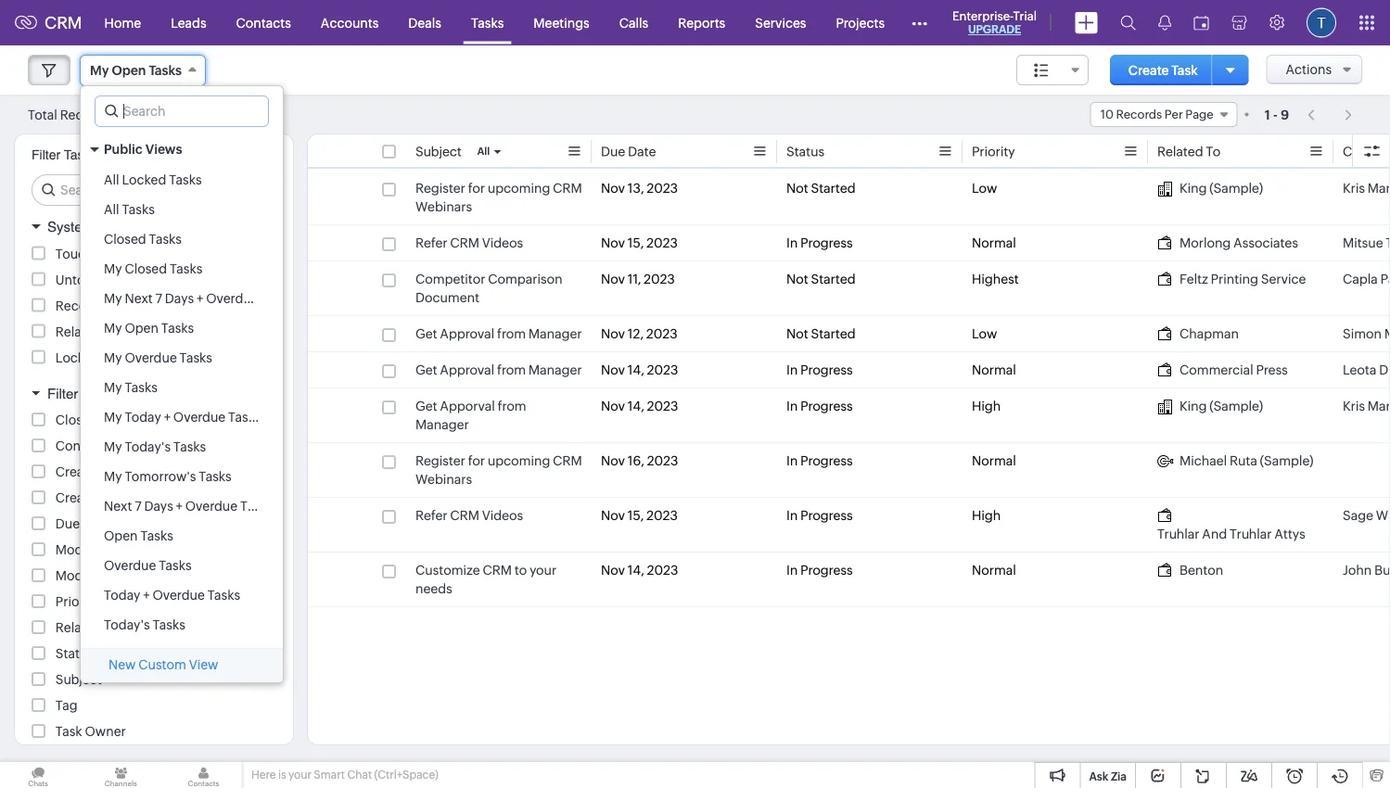 Task type: describe. For each thing, give the bounding box(es) containing it.
capla pa link
[[1343, 270, 1391, 289]]

kris mar for high
[[1343, 399, 1391, 414]]

refer crm videos for high
[[416, 508, 523, 523]]

1 horizontal spatial priority
[[972, 144, 1015, 159]]

tasks inside field
[[149, 63, 182, 78]]

low for king (sample)
[[972, 181, 998, 196]]

capla
[[1343, 272, 1378, 287]]

di
[[1380, 363, 1391, 378]]

contacts
[[236, 15, 291, 30]]

task owner
[[56, 725, 126, 739]]

6 progress from the top
[[801, 563, 853, 578]]

king (sample) for low
[[1180, 181, 1264, 196]]

time for closed time
[[101, 413, 130, 428]]

in progress for michael
[[787, 454, 853, 468]]

0 vertical spatial subject
[[416, 144, 462, 159]]

0 horizontal spatial date
[[83, 517, 111, 532]]

1 truhlar from the left
[[1158, 527, 1200, 542]]

closed tasks option
[[81, 224, 283, 254]]

nov 15, 2023 for high
[[601, 508, 678, 523]]

filter by fields button
[[15, 377, 293, 410]]

Other Modules field
[[900, 8, 940, 38]]

all locked tasks option
[[81, 165, 283, 195]]

next 7 days + overdue tasks
[[104, 499, 273, 514]]

overdue down my tasks option
[[173, 410, 226, 425]]

simon m
[[1343, 327, 1391, 341]]

leads
[[171, 15, 207, 30]]

1 vertical spatial action
[[156, 324, 196, 339]]

14, for customize crm to your needs
[[628, 563, 645, 578]]

get for low
[[416, 327, 437, 341]]

my inside the my open tasks field
[[90, 63, 109, 78]]

nov 16, 2023
[[601, 454, 679, 468]]

create
[[1129, 63, 1169, 77]]

+ down my closed tasks option
[[197, 291, 203, 306]]

my closed tasks option
[[81, 254, 283, 284]]

in for commercial
[[787, 363, 798, 378]]

15, for high
[[628, 508, 644, 523]]

commercial press
[[1180, 363, 1288, 378]]

ruta
[[1230, 454, 1258, 468]]

1 vertical spatial related to
[[56, 621, 119, 635]]

is
[[278, 769, 286, 782]]

overdue down overdue tasks option
[[153, 588, 205, 603]]

from for high
[[498, 399, 527, 414]]

leota
[[1343, 363, 1377, 378]]

meetings link
[[519, 0, 605, 45]]

owner
[[85, 725, 126, 739]]

overdue down open tasks
[[104, 558, 156, 573]]

modified time
[[56, 569, 142, 584]]

size image
[[1034, 62, 1049, 79]]

my today + overdue tasks
[[104, 410, 261, 425]]

feltz
[[1180, 272, 1209, 287]]

1 vertical spatial closed
[[125, 262, 167, 276]]

2 vertical spatial related
[[56, 621, 101, 635]]

not started for nov 11, 2023
[[787, 272, 856, 287]]

1 horizontal spatial status
[[787, 144, 825, 159]]

calls link
[[605, 0, 664, 45]]

contacts link
[[221, 0, 306, 45]]

records for untouched
[[126, 272, 176, 287]]

overdue inside option
[[125, 351, 177, 366]]

tasks inside option
[[161, 321, 194, 336]]

closed tasks
[[104, 232, 182, 247]]

0 vertical spatial tomorrow's
[[125, 469, 196, 484]]

to
[[515, 563, 527, 578]]

public views region
[[81, 165, 294, 670]]

upgrade
[[968, 23, 1021, 36]]

2023 for refer crm videos link for normal
[[647, 236, 678, 250]]

signals image
[[1159, 15, 1172, 31]]

nov for get approval from manager link related to nov 14, 2023
[[601, 363, 625, 378]]

progress for morlong
[[801, 236, 853, 250]]

1 vertical spatial search text field
[[32, 175, 278, 205]]

get for normal
[[416, 363, 437, 378]]

get for high
[[416, 399, 437, 414]]

accounts
[[321, 15, 379, 30]]

competitor comparison document link
[[416, 270, 583, 307]]

all tasks
[[104, 202, 155, 217]]

views
[[145, 142, 182, 157]]

0 horizontal spatial due date
[[56, 517, 111, 532]]

created for created by
[[56, 465, 104, 480]]

2 truhlar from the left
[[1230, 527, 1272, 542]]

0 vertical spatial next
[[125, 291, 153, 306]]

+ down my tomorrow's tasks option
[[176, 499, 183, 514]]

0 horizontal spatial locked
[[56, 350, 100, 365]]

upcoming for nov 13, 2023
[[488, 181, 550, 196]]

calls
[[619, 15, 649, 30]]

10
[[1101, 108, 1114, 122]]

today + overdue tasks
[[104, 588, 240, 603]]

not for nov 11, 2023
[[787, 272, 809, 287]]

my for my today's tasks option
[[104, 440, 122, 455]]

nov 15, 2023 for normal
[[601, 236, 678, 250]]

contact for contact
[[1343, 144, 1391, 159]]

2 vertical spatial open
[[104, 529, 138, 544]]

fields
[[102, 385, 139, 402]]

my for my tasks option
[[104, 380, 122, 395]]

get apporval from manager
[[416, 399, 527, 432]]

by for modified
[[112, 543, 127, 558]]

0 horizontal spatial task
[[56, 725, 82, 739]]

kris mar link for low
[[1343, 179, 1391, 198]]

kris for high
[[1343, 399, 1365, 414]]

crm left 13,
[[553, 181, 582, 196]]

capla pa
[[1343, 272, 1391, 287]]

attys
[[1275, 527, 1306, 542]]

in progress for truhlar
[[787, 508, 853, 523]]

feltz printing service link
[[1158, 270, 1307, 289]]

my closed tasks
[[104, 262, 202, 276]]

and
[[1203, 527, 1228, 542]]

from for low
[[497, 327, 526, 341]]

all for all tasks
[[104, 202, 119, 217]]

4 normal from the top
[[972, 563, 1017, 578]]

create menu image
[[1075, 12, 1098, 34]]

zia
[[1111, 770, 1127, 783]]

profile image
[[1307, 8, 1337, 38]]

14, for get approval from manager
[[628, 363, 645, 378]]

actions
[[1286, 62, 1332, 77]]

0 vertical spatial due
[[601, 144, 626, 159]]

competitor
[[416, 272, 486, 287]]

nov 12, 2023
[[601, 327, 678, 341]]

progress for commercial
[[801, 363, 853, 378]]

register for nov 13, 2023
[[416, 181, 466, 196]]

create task
[[1129, 63, 1198, 77]]

contact name
[[56, 439, 143, 454]]

michael
[[1180, 454, 1227, 468]]

0 horizontal spatial action
[[102, 298, 142, 313]]

approval for nov 12, 2023
[[440, 327, 495, 341]]

system
[[47, 219, 94, 235]]

0 horizontal spatial status
[[56, 647, 94, 661]]

not started for nov 13, 2023
[[787, 181, 856, 196]]

nov for refer crm videos link for normal
[[601, 236, 625, 250]]

not for nov 12, 2023
[[787, 327, 809, 341]]

1 horizontal spatial date
[[628, 144, 656, 159]]

customize crm to your needs link
[[416, 561, 583, 598]]

0 horizontal spatial subject
[[56, 673, 102, 687]]

1 vertical spatial tomorrow's
[[104, 648, 175, 662]]

in for truhlar
[[787, 508, 798, 523]]

register for upcoming crm webinars link for nov 13, 2023
[[416, 179, 583, 216]]

2023 for get apporval from manager link
[[647, 399, 678, 414]]

m
[[1385, 327, 1391, 341]]

kris mar for low
[[1343, 181, 1391, 196]]

home link
[[90, 0, 156, 45]]

today's inside my today's tasks option
[[125, 440, 171, 455]]

search image
[[1121, 15, 1136, 31]]

here is your smart chat (ctrl+space)
[[251, 769, 439, 782]]

related records action
[[56, 324, 196, 339]]

all locked tasks
[[104, 173, 202, 187]]

my for my overdue tasks option
[[104, 351, 122, 366]]

my down untouched records
[[104, 291, 122, 306]]

nov for customize crm to your needs link
[[601, 563, 625, 578]]

progress for king
[[801, 399, 853, 414]]

benton link
[[1158, 561, 1224, 580]]

touched records
[[56, 246, 161, 261]]

crm up competitor
[[450, 236, 480, 250]]

time for modified time
[[112, 569, 142, 584]]

get approval from manager link for nov 12, 2023
[[416, 325, 582, 343]]

by for created
[[107, 465, 122, 480]]

my tomorrow's tasks
[[104, 469, 232, 484]]

crm up customize
[[450, 508, 480, 523]]

1
[[1265, 107, 1271, 122]]

refer crm videos link for normal
[[416, 234, 523, 252]]

in progress for king
[[787, 399, 853, 414]]

simon m link
[[1343, 325, 1391, 343]]

chapman
[[1180, 327, 1239, 341]]

morlong
[[1180, 236, 1231, 250]]

nov for refer crm videos link associated with high
[[601, 508, 625, 523]]

filter by fields
[[47, 385, 139, 402]]

pa
[[1381, 272, 1391, 287]]

0 vertical spatial 7
[[155, 291, 162, 306]]

0 horizontal spatial priority
[[56, 595, 99, 609]]

calendar image
[[1194, 15, 1210, 30]]

locked inside option
[[122, 173, 166, 187]]

per
[[1165, 108, 1183, 122]]

filter for filter by fields
[[47, 385, 78, 402]]

get approval from manager for nov 12, 2023
[[416, 327, 582, 341]]

0 vertical spatial related
[[1158, 144, 1204, 159]]

2023 for customize crm to your needs link
[[647, 563, 678, 578]]

tasks link
[[456, 0, 519, 45]]

1 vertical spatial due
[[56, 517, 80, 532]]

touched
[[56, 246, 109, 261]]

10 records per page
[[1101, 108, 1214, 122]]

today inside option
[[104, 588, 140, 603]]

projects
[[836, 15, 885, 30]]

next 7 days + overdue tasks option
[[81, 492, 283, 521]]

1 horizontal spatial to
[[1206, 144, 1221, 159]]

records for 10
[[1116, 108, 1163, 122]]

crm left the home link
[[45, 13, 82, 32]]

overdue down my closed tasks option
[[206, 291, 258, 306]]

my next 7 days + overdue tasks
[[104, 291, 294, 306]]

nov for get approval from manager link related to nov 12, 2023
[[601, 327, 625, 341]]

leads link
[[156, 0, 221, 45]]

overdue down my tomorrow's tasks option
[[185, 499, 238, 514]]

9 for 1 - 9
[[1281, 107, 1290, 122]]

register for upcoming crm webinars link for nov 16, 2023
[[416, 452, 583, 489]]

chats image
[[0, 763, 76, 789]]

nov 13, 2023
[[601, 181, 678, 196]]

morlong associates
[[1180, 236, 1299, 250]]

0 vertical spatial search text field
[[96, 96, 268, 126]]

king (sample) link for low
[[1158, 179, 1264, 198]]

+ up my today's tasks
[[164, 410, 171, 425]]

name
[[107, 439, 143, 454]]

My Open Tasks field
[[80, 55, 206, 86]]

12,
[[628, 327, 644, 341]]

mitsue
[[1343, 236, 1384, 250]]

system defined filters
[[47, 219, 187, 235]]

2023 for get approval from manager link related to nov 14, 2023
[[647, 363, 678, 378]]

+ down overdue tasks
[[143, 588, 150, 603]]

1 vertical spatial today's
[[104, 618, 150, 633]]

create task button
[[1110, 55, 1217, 85]]



Task type: vqa. For each thing, say whether or not it's contained in the screenshot.


Task type: locate. For each thing, give the bounding box(es) containing it.
overdue tasks
[[104, 558, 192, 573]]

1 started from the top
[[811, 181, 856, 196]]

truhlar and truhlar attys
[[1158, 527, 1306, 542]]

3 in from the top
[[787, 399, 798, 414]]

register for upcoming crm webinars link down get apporval from manager link
[[416, 452, 583, 489]]

1 vertical spatial king
[[1180, 399, 1207, 414]]

get approval from manager down competitor comparison document link
[[416, 327, 582, 341]]

my down related records action
[[104, 351, 122, 366]]

4 progress from the top
[[801, 454, 853, 468]]

public views
[[104, 142, 182, 157]]

6 in from the top
[[787, 563, 798, 578]]

2023 for get approval from manager link related to nov 12, 2023
[[647, 327, 678, 341]]

sage
[[1343, 508, 1374, 523]]

1 horizontal spatial task
[[1172, 63, 1198, 77]]

0 vertical spatial nov 15, 2023
[[601, 236, 678, 250]]

10 Records Per Page field
[[1091, 102, 1238, 127]]

3 nov 14, 2023 from the top
[[601, 563, 678, 578]]

search text field up system defined filters dropdown button
[[32, 175, 278, 205]]

1 vertical spatial my open tasks
[[104, 321, 194, 336]]

nov left 13,
[[601, 181, 625, 196]]

3 progress from the top
[[801, 399, 853, 414]]

2 progress from the top
[[801, 363, 853, 378]]

2 modified from the top
[[56, 569, 110, 584]]

1 horizontal spatial due
[[601, 144, 626, 159]]

0 vertical spatial webinars
[[416, 199, 472, 214]]

1 vertical spatial related
[[56, 324, 101, 339]]

1 upcoming from the top
[[488, 181, 550, 196]]

2 register for upcoming crm webinars from the top
[[416, 454, 582, 487]]

chapman link
[[1158, 325, 1239, 343]]

register for upcoming crm webinars
[[416, 181, 582, 214], [416, 454, 582, 487]]

webinars
[[416, 199, 472, 214], [416, 472, 472, 487]]

2 kris mar link from the top
[[1343, 397, 1391, 416]]

my tasks option
[[81, 373, 283, 403]]

nov 14, 2023 for customize crm to your needs
[[601, 563, 678, 578]]

get down the 'document'
[[416, 327, 437, 341]]

3 get from the top
[[416, 399, 437, 414]]

feltz printing service
[[1180, 272, 1307, 287]]

videos for normal
[[482, 236, 523, 250]]

manager down comparison
[[529, 327, 582, 341]]

register for upcoming crm webinars link up comparison
[[416, 179, 583, 216]]

1 approval from the top
[[440, 327, 495, 341]]

from
[[497, 327, 526, 341], [497, 363, 526, 378], [498, 399, 527, 414]]

crm
[[45, 13, 82, 32], [553, 181, 582, 196], [450, 236, 480, 250], [553, 454, 582, 468], [450, 508, 480, 523], [483, 563, 512, 578]]

get approval from manager link
[[416, 325, 582, 343], [416, 361, 582, 379]]

started for nov 11, 2023
[[811, 272, 856, 287]]

7 nov from the top
[[601, 454, 625, 468]]

1 vertical spatial by
[[107, 465, 122, 480]]

overdue up filter by fields dropdown button
[[125, 351, 177, 366]]

9 for total records 9
[[112, 108, 120, 122]]

row group
[[308, 171, 1391, 608]]

1 modified from the top
[[56, 543, 110, 558]]

1 low from the top
[[972, 181, 998, 196]]

2 webinars from the top
[[416, 472, 472, 487]]

register for upcoming crm webinars for nov 16, 2023
[[416, 454, 582, 487]]

1 horizontal spatial locked
[[122, 173, 166, 187]]

nov for competitor comparison document link
[[601, 272, 625, 287]]

t
[[1386, 236, 1391, 250]]

1 nov 15, 2023 from the top
[[601, 236, 678, 250]]

1 not from the top
[[787, 181, 809, 196]]

my inside my open tasks option
[[104, 321, 122, 336]]

1 for from the top
[[468, 181, 485, 196]]

0 vertical spatial task
[[1172, 63, 1198, 77]]

days inside option
[[144, 499, 173, 514]]

simon
[[1343, 327, 1382, 341]]

contact for contact name
[[56, 439, 104, 454]]

2 vertical spatial all
[[104, 202, 119, 217]]

manager for normal
[[529, 363, 582, 378]]

1 vertical spatial priority
[[56, 595, 99, 609]]

records up 'my closed tasks'
[[111, 246, 161, 261]]

2 15, from the top
[[628, 508, 644, 523]]

1 vertical spatial king (sample) link
[[1158, 397, 1264, 416]]

refer up competitor
[[416, 236, 448, 250]]

enterprise-
[[953, 9, 1014, 23]]

tasks inside option
[[180, 351, 212, 366]]

videos for high
[[482, 508, 523, 523]]

my open tasks inside field
[[90, 63, 182, 78]]

2 upcoming from the top
[[488, 454, 550, 468]]

0 vertical spatial low
[[972, 181, 998, 196]]

1 vertical spatial get approval from manager
[[416, 363, 582, 378]]

from up get apporval from manager link
[[497, 363, 526, 378]]

3 not started from the top
[[787, 327, 856, 341]]

nov left 12,
[[601, 327, 625, 341]]

row group containing register for upcoming crm webinars
[[308, 171, 1391, 608]]

my inside my overdue tasks option
[[104, 351, 122, 366]]

ask
[[1090, 770, 1109, 783]]

2 king from the top
[[1180, 399, 1207, 414]]

next down untouched records
[[125, 291, 153, 306]]

1 vertical spatial all
[[104, 173, 119, 187]]

nov right to
[[601, 563, 625, 578]]

kris for low
[[1343, 181, 1365, 196]]

low up the highest
[[972, 181, 998, 196]]

refer crm videos up customize
[[416, 508, 523, 523]]

1 kris mar link from the top
[[1343, 179, 1391, 198]]

not started for nov 12, 2023
[[787, 327, 856, 341]]

None field
[[1017, 55, 1089, 85]]

days
[[165, 291, 194, 306], [144, 499, 173, 514]]

action
[[102, 298, 142, 313], [156, 324, 196, 339]]

customize
[[416, 563, 480, 578]]

1 horizontal spatial 7
[[155, 291, 162, 306]]

webinars for nov 13, 2023
[[416, 199, 472, 214]]

9
[[1281, 107, 1290, 122], [112, 108, 120, 122]]

1 register for upcoming crm webinars from the top
[[416, 181, 582, 214]]

trial
[[1014, 9, 1037, 23]]

profile element
[[1296, 0, 1348, 45]]

register for upcoming crm webinars link
[[416, 179, 583, 216], [416, 452, 583, 489]]

records up filter tasks by at the left of the page
[[60, 107, 110, 122]]

2 14, from the top
[[628, 399, 645, 414]]

1 register for upcoming crm webinars link from the top
[[416, 179, 583, 216]]

open inside option
[[125, 321, 159, 336]]

16,
[[628, 454, 645, 468]]

1 horizontal spatial truhlar
[[1230, 527, 1272, 542]]

1 kris mar from the top
[[1343, 181, 1391, 196]]

contacts image
[[165, 763, 242, 789]]

0 vertical spatial started
[[811, 181, 856, 196]]

1 vertical spatial modified
[[56, 569, 110, 584]]

(sample) down commercial press
[[1210, 399, 1264, 414]]

nov 14, 2023 for get apporval from manager
[[601, 399, 678, 414]]

15, down 16,
[[628, 508, 644, 523]]

get approval from manager link for nov 14, 2023
[[416, 361, 582, 379]]

5 progress from the top
[[801, 508, 853, 523]]

register up competitor
[[416, 181, 466, 196]]

2 vertical spatial time
[[112, 569, 142, 584]]

0 vertical spatial register for upcoming crm webinars link
[[416, 179, 583, 216]]

8 nov from the top
[[601, 508, 625, 523]]

0 vertical spatial related to
[[1158, 144, 1221, 159]]

2 king (sample) from the top
[[1180, 399, 1264, 414]]

register for upcoming crm webinars for nov 13, 2023
[[416, 181, 582, 214]]

0 vertical spatial get
[[416, 327, 437, 341]]

kris down leota
[[1343, 399, 1365, 414]]

document
[[416, 290, 480, 305]]

my inside my tasks option
[[104, 380, 122, 395]]

1 vertical spatial due date
[[56, 517, 111, 532]]

manager for high
[[416, 417, 469, 432]]

1 vertical spatial refer crm videos link
[[416, 507, 523, 525]]

1 webinars from the top
[[416, 199, 472, 214]]

2 created from the top
[[56, 491, 104, 506]]

nov for get apporval from manager link
[[601, 399, 625, 414]]

2 not started from the top
[[787, 272, 856, 287]]

1 vertical spatial mar
[[1368, 399, 1391, 414]]

normal
[[972, 236, 1017, 250], [972, 363, 1017, 378], [972, 454, 1017, 468], [972, 563, 1017, 578]]

0 vertical spatial (sample)
[[1210, 181, 1264, 196]]

0 vertical spatial from
[[497, 327, 526, 341]]

2 nov from the top
[[601, 236, 625, 250]]

1 created from the top
[[56, 465, 104, 480]]

1 vertical spatial open
[[125, 321, 159, 336]]

kris mar up mitsue t
[[1343, 181, 1391, 196]]

2 for from the top
[[468, 454, 485, 468]]

my tasks
[[104, 380, 158, 395]]

due
[[601, 144, 626, 159], [56, 517, 80, 532]]

5 in from the top
[[787, 508, 798, 523]]

0 vertical spatial by
[[82, 385, 98, 402]]

nov 14, 2023 for get approval from manager
[[601, 363, 678, 378]]

0 vertical spatial created
[[56, 465, 104, 480]]

modified
[[56, 543, 110, 558], [56, 569, 110, 584]]

sage wi
[[1343, 508, 1391, 523]]

3 normal from the top
[[972, 454, 1017, 468]]

low down the highest
[[972, 327, 998, 341]]

approval down the 'document'
[[440, 327, 495, 341]]

from down competitor comparison document link
[[497, 327, 526, 341]]

filter
[[32, 147, 60, 162], [47, 385, 78, 402]]

0 vertical spatial 14,
[[628, 363, 645, 378]]

0 vertical spatial filter
[[32, 147, 60, 162]]

my down touched records
[[104, 262, 122, 276]]

0 vertical spatial today
[[125, 410, 161, 425]]

date up nov 13, 2023
[[628, 144, 656, 159]]

1 vertical spatial filter
[[47, 385, 78, 402]]

1 in progress from the top
[[787, 236, 853, 250]]

3 from from the top
[[498, 399, 527, 414]]

1 get approval from manager from the top
[[416, 327, 582, 341]]

1 vertical spatial for
[[468, 454, 485, 468]]

my up created time
[[104, 469, 122, 484]]

chat
[[347, 769, 372, 782]]

kris mar link for high
[[1343, 397, 1391, 416]]

+
[[197, 291, 203, 306], [164, 410, 171, 425], [176, 499, 183, 514], [143, 588, 150, 603]]

0 vertical spatial today's
[[125, 440, 171, 455]]

3 not from the top
[[787, 327, 809, 341]]

today's
[[125, 440, 171, 455], [104, 618, 150, 633]]

0 vertical spatial status
[[787, 144, 825, 159]]

webinars up competitor
[[416, 199, 472, 214]]

by for filter
[[82, 385, 98, 402]]

mar up t
[[1368, 181, 1391, 196]]

refer for normal
[[416, 236, 448, 250]]

in for michael
[[787, 454, 798, 468]]

in
[[787, 236, 798, 250], [787, 363, 798, 378], [787, 399, 798, 414], [787, 454, 798, 468], [787, 508, 798, 523], [787, 563, 798, 578]]

accounts link
[[306, 0, 394, 45]]

your inside customize crm to your needs
[[530, 563, 557, 578]]

1 vertical spatial low
[[972, 327, 998, 341]]

highest
[[972, 272, 1019, 287]]

2 nov 15, 2023 from the top
[[601, 508, 678, 523]]

competitor comparison document
[[416, 272, 563, 305]]

2 normal from the top
[[972, 363, 1017, 378]]

today + overdue tasks option
[[81, 581, 283, 610]]

upcoming up comparison
[[488, 181, 550, 196]]

task down the tag
[[56, 725, 82, 739]]

2 refer crm videos link from the top
[[416, 507, 523, 525]]

1 refer crm videos link from the top
[[416, 234, 523, 252]]

modified up modified time
[[56, 543, 110, 558]]

2 not from the top
[[787, 272, 809, 287]]

1 vertical spatial refer crm videos
[[416, 508, 523, 523]]

king down commercial
[[1180, 399, 1207, 414]]

1 get from the top
[[416, 327, 437, 341]]

days down my tomorrow's tasks
[[144, 499, 173, 514]]

to up new
[[104, 621, 119, 635]]

upcoming down get apporval from manager link
[[488, 454, 550, 468]]

1 horizontal spatial action
[[156, 324, 196, 339]]

0 horizontal spatial due
[[56, 517, 80, 532]]

my down closed time at the bottom of the page
[[104, 440, 122, 455]]

4 nov from the top
[[601, 327, 625, 341]]

2 vertical spatial not started
[[787, 327, 856, 341]]

4 in from the top
[[787, 454, 798, 468]]

in for king
[[787, 399, 798, 414]]

3 14, from the top
[[628, 563, 645, 578]]

deals link
[[394, 0, 456, 45]]

public views button
[[81, 134, 283, 165]]

high for truhlar and truhlar attys
[[972, 508, 1001, 523]]

signals element
[[1148, 0, 1183, 45]]

nov up nov 11, 2023
[[601, 236, 625, 250]]

1 videos from the top
[[482, 236, 523, 250]]

closed for closed tasks
[[104, 232, 146, 247]]

0 vertical spatial time
[[101, 413, 130, 428]]

1 vertical spatial high
[[972, 508, 1001, 523]]

due up modified by
[[56, 517, 80, 532]]

my open tasks down home
[[90, 63, 182, 78]]

1 vertical spatial date
[[83, 517, 111, 532]]

channels image
[[83, 763, 159, 789]]

ask zia
[[1090, 770, 1127, 783]]

1 vertical spatial 15,
[[628, 508, 644, 523]]

mitsue t
[[1343, 236, 1391, 250]]

1 get approval from manager link from the top
[[416, 325, 582, 343]]

refer for high
[[416, 508, 448, 523]]

1 14, from the top
[[628, 363, 645, 378]]

4 in progress from the top
[[787, 454, 853, 468]]

my inside my tomorrow's tasks option
[[104, 469, 122, 484]]

2023 for competitor comparison document link
[[644, 272, 675, 287]]

1 from from the top
[[497, 327, 526, 341]]

overdue tasks option
[[81, 551, 283, 581]]

new custom view link
[[81, 649, 283, 683]]

due date up 13,
[[601, 144, 656, 159]]

1 in from the top
[[787, 236, 798, 250]]

1 vertical spatial today
[[104, 588, 140, 603]]

0 vertical spatial action
[[102, 298, 142, 313]]

mar for low
[[1368, 181, 1391, 196]]

your right is
[[289, 769, 312, 782]]

by inside dropdown button
[[82, 385, 98, 402]]

2 videos from the top
[[482, 508, 523, 523]]

2 in from the top
[[787, 363, 798, 378]]

0 vertical spatial kris mar
[[1343, 181, 1391, 196]]

time for created time
[[107, 491, 136, 506]]

john
[[1343, 563, 1372, 578]]

create menu element
[[1064, 0, 1109, 45]]

7 inside next 7 days + overdue tasks option
[[135, 499, 142, 514]]

open inside field
[[112, 63, 146, 78]]

0 vertical spatial get approval from manager
[[416, 327, 582, 341]]

0 vertical spatial closed
[[104, 232, 146, 247]]

low for chapman
[[972, 327, 998, 341]]

Search text field
[[96, 96, 268, 126], [32, 175, 278, 205]]

open down home
[[112, 63, 146, 78]]

manager up get apporval from manager link
[[529, 363, 582, 378]]

all for all
[[477, 146, 490, 157]]

kris mar
[[1343, 181, 1391, 196], [1343, 399, 1391, 414]]

get approval from manager up get apporval from manager link
[[416, 363, 582, 378]]

1 register from the top
[[416, 181, 466, 196]]

1 horizontal spatial due date
[[601, 144, 656, 159]]

manager for low
[[529, 327, 582, 341]]

next up open tasks
[[104, 499, 132, 514]]

1 vertical spatial your
[[289, 769, 312, 782]]

1 vertical spatial subject
[[56, 673, 102, 687]]

nov left 11,
[[601, 272, 625, 287]]

get approval from manager for nov 14, 2023
[[416, 363, 582, 378]]

smart
[[314, 769, 345, 782]]

0 vertical spatial nov 14, 2023
[[601, 363, 678, 378]]

1 vertical spatial (sample)
[[1210, 399, 1264, 414]]

6 nov from the top
[[601, 399, 625, 414]]

2 nov 14, 2023 from the top
[[601, 399, 678, 414]]

2 mar from the top
[[1368, 399, 1391, 414]]

crm inside customize crm to your needs
[[483, 563, 512, 578]]

0 vertical spatial to
[[1206, 144, 1221, 159]]

get approval from manager link down competitor comparison document link
[[416, 325, 582, 343]]

closed for closed time
[[56, 413, 98, 428]]

1 nov from the top
[[601, 181, 625, 196]]

1 nov 14, 2023 from the top
[[601, 363, 678, 378]]

mar
[[1368, 181, 1391, 196], [1368, 399, 1391, 414]]

filter for filter tasks by
[[32, 147, 60, 162]]

0 vertical spatial upcoming
[[488, 181, 550, 196]]

9 nov from the top
[[601, 563, 625, 578]]

nov 15, 2023 down nov 16, 2023
[[601, 508, 678, 523]]

all for all locked tasks
[[104, 173, 119, 187]]

days up my open tasks option
[[165, 291, 194, 306]]

2 vertical spatial started
[[811, 327, 856, 341]]

related down modified time
[[56, 621, 101, 635]]

time down fields
[[101, 413, 130, 428]]

1 normal from the top
[[972, 236, 1017, 250]]

related to down page
[[1158, 144, 1221, 159]]

commercial press link
[[1158, 361, 1288, 379]]

all tasks option
[[81, 195, 283, 224]]

3 started from the top
[[811, 327, 856, 341]]

9 inside total records 9
[[112, 108, 120, 122]]

open up my overdue tasks in the top of the page
[[125, 321, 159, 336]]

tomorrow's tasks
[[104, 648, 211, 662]]

1 vertical spatial task
[[56, 725, 82, 739]]

normal for morlong
[[972, 236, 1017, 250]]

0 vertical spatial videos
[[482, 236, 523, 250]]

tomorrow's tasks option
[[81, 640, 283, 670]]

my
[[90, 63, 109, 78], [104, 262, 122, 276], [104, 291, 122, 306], [104, 321, 122, 336], [104, 351, 122, 366], [104, 380, 122, 395], [104, 410, 122, 425], [104, 440, 122, 455], [104, 469, 122, 484]]

0 vertical spatial king (sample)
[[1180, 181, 1264, 196]]

3 nov from the top
[[601, 272, 625, 287]]

nov for register for upcoming crm webinars 'link' corresponding to nov 13, 2023
[[601, 181, 625, 196]]

videos up comparison
[[482, 236, 523, 250]]

wi
[[1376, 508, 1391, 523]]

6 in progress from the top
[[787, 563, 853, 578]]

0 vertical spatial days
[[165, 291, 194, 306]]

15, up 11,
[[628, 236, 644, 250]]

0 vertical spatial modified
[[56, 543, 110, 558]]

related
[[1158, 144, 1204, 159], [56, 324, 101, 339], [56, 621, 101, 635]]

service
[[1261, 272, 1307, 287]]

0 vertical spatial king
[[1180, 181, 1207, 196]]

contact up mitsue t
[[1343, 144, 1391, 159]]

in progress for morlong
[[787, 236, 853, 250]]

open up overdue tasks
[[104, 529, 138, 544]]

2 vertical spatial (sample)
[[1260, 454, 1314, 468]]

to down page
[[1206, 144, 1221, 159]]

priority
[[972, 144, 1015, 159], [56, 595, 99, 609]]

records up my overdue tasks in the top of the page
[[104, 324, 154, 339]]

created up created time
[[56, 465, 104, 480]]

due date up modified by
[[56, 517, 111, 532]]

kris mar link down the leota di link
[[1343, 397, 1391, 416]]

kris mar down the leota di link
[[1343, 399, 1391, 414]]

2 vertical spatial not
[[787, 327, 809, 341]]

home
[[104, 15, 141, 30]]

5 nov from the top
[[601, 363, 625, 378]]

crm left 16,
[[553, 454, 582, 468]]

nov up nov 16, 2023
[[601, 399, 625, 414]]

1 15, from the top
[[628, 236, 644, 250]]

kris
[[1343, 181, 1365, 196], [1343, 399, 1365, 414]]

7 up open tasks
[[135, 499, 142, 514]]

king (sample)
[[1180, 181, 1264, 196], [1180, 399, 1264, 414]]

videos up to
[[482, 508, 523, 523]]

refer crm videos link
[[416, 234, 523, 252], [416, 507, 523, 525]]

3 in progress from the top
[[787, 399, 853, 414]]

new custom view
[[109, 658, 218, 673]]

nov for register for upcoming crm webinars 'link' corresponding to nov 16, 2023
[[601, 454, 625, 468]]

2 started from the top
[[811, 272, 856, 287]]

search element
[[1109, 0, 1148, 45]]

0 vertical spatial register
[[416, 181, 466, 196]]

my inside my today's tasks option
[[104, 440, 122, 455]]

refer
[[416, 236, 448, 250], [416, 508, 448, 523]]

not started
[[787, 181, 856, 196], [787, 272, 856, 287], [787, 327, 856, 341]]

2 vertical spatial closed
[[56, 413, 98, 428]]

modified for modified time
[[56, 569, 110, 584]]

truhlar
[[1158, 527, 1200, 542], [1230, 527, 1272, 542]]

kris mar link up mitsue t
[[1343, 179, 1391, 198]]

1 mar from the top
[[1368, 181, 1391, 196]]

my open tasks option
[[81, 314, 283, 343]]

1 king (sample) link from the top
[[1158, 179, 1264, 198]]

untouched records
[[56, 272, 176, 287]]

(sample) right the ruta at the bottom of page
[[1260, 454, 1314, 468]]

created for created time
[[56, 491, 104, 506]]

time up open tasks
[[107, 491, 136, 506]]

my overdue tasks option
[[81, 343, 283, 373]]

started for nov 13, 2023
[[811, 181, 856, 196]]

get left apporval on the left bottom of page
[[416, 399, 437, 414]]

0 vertical spatial approval
[[440, 327, 495, 341]]

closed down filter by fields
[[56, 413, 98, 428]]

nov 15, 2023 up nov 11, 2023
[[601, 236, 678, 250]]

king for high
[[1180, 399, 1207, 414]]

due up nov 13, 2023
[[601, 144, 626, 159]]

1 horizontal spatial contact
[[1343, 144, 1391, 159]]

my open tasks
[[90, 63, 182, 78], [104, 321, 194, 336]]

2 king (sample) link from the top
[[1158, 397, 1264, 416]]

my today's tasks option
[[81, 432, 283, 462]]

progress for michael
[[801, 454, 853, 468]]

my for my closed tasks option
[[104, 262, 122, 276]]

1 vertical spatial refer
[[416, 508, 448, 523]]

2023
[[647, 181, 678, 196], [647, 236, 678, 250], [644, 272, 675, 287], [647, 327, 678, 341], [647, 363, 678, 378], [647, 399, 678, 414], [647, 454, 679, 468], [647, 508, 678, 523], [647, 563, 678, 578]]

my inside my closed tasks option
[[104, 262, 122, 276]]

refer crm videos for normal
[[416, 236, 523, 250]]

2 from from the top
[[497, 363, 526, 378]]

my open tasks inside option
[[104, 321, 194, 336]]

mar down the di
[[1368, 399, 1391, 414]]

mar for high
[[1368, 399, 1391, 414]]

services
[[755, 15, 807, 30]]

in progress for commercial
[[787, 363, 853, 378]]

upcoming for nov 16, 2023
[[488, 454, 550, 468]]

today down modified time
[[104, 588, 140, 603]]

1 vertical spatial from
[[497, 363, 526, 378]]

0 horizontal spatial to
[[104, 621, 119, 635]]

1 vertical spatial 14,
[[628, 399, 645, 414]]

register
[[416, 181, 466, 196], [416, 454, 466, 468]]

task inside button
[[1172, 63, 1198, 77]]

0 vertical spatial open
[[112, 63, 146, 78]]

king (sample) link down commercial
[[1158, 397, 1264, 416]]

1 vertical spatial nov 14, 2023
[[601, 399, 678, 414]]

time down open tasks
[[112, 569, 142, 584]]

2 refer crm videos from the top
[[416, 508, 523, 523]]

next inside option
[[104, 499, 132, 514]]

2 refer from the top
[[416, 508, 448, 523]]

1 kris from the top
[[1343, 181, 1365, 196]]

(sample) up morlong associates
[[1210, 181, 1264, 196]]

modified by
[[56, 543, 127, 558]]

leota di link
[[1343, 361, 1391, 379]]

register for upcoming crm webinars up comparison
[[416, 181, 582, 214]]

in for morlong
[[787, 236, 798, 250]]

1 high from the top
[[972, 399, 1001, 414]]

0 vertical spatial kris
[[1343, 181, 1365, 196]]

new
[[109, 658, 136, 673]]

records for related
[[104, 324, 154, 339]]

date down created time
[[83, 517, 111, 532]]

records inside field
[[1116, 108, 1163, 122]]

my tomorrow's tasks option
[[81, 462, 283, 492]]

manager inside the get apporval from manager
[[416, 417, 469, 432]]

0 vertical spatial manager
[[529, 327, 582, 341]]

related to
[[1158, 144, 1221, 159], [56, 621, 119, 635]]

press
[[1256, 363, 1288, 378]]

2 high from the top
[[972, 508, 1001, 523]]

1 vertical spatial 7
[[135, 499, 142, 514]]

king (sample) link for high
[[1158, 397, 1264, 416]]

king (sample) for high
[[1180, 399, 1264, 414]]

2 approval from the top
[[440, 363, 495, 378]]

1 king from the top
[[1180, 181, 1207, 196]]

1 vertical spatial get approval from manager link
[[416, 361, 582, 379]]

michael ruta (sample) link
[[1158, 452, 1314, 470]]

2 kris mar from the top
[[1343, 399, 1391, 414]]

overdue
[[206, 291, 258, 306], [125, 351, 177, 366], [173, 410, 226, 425], [185, 499, 238, 514], [104, 558, 156, 573], [153, 588, 205, 603]]

my for my open tasks option
[[104, 321, 122, 336]]

0 vertical spatial kris mar link
[[1343, 179, 1391, 198]]

(ctrl+space)
[[374, 769, 439, 782]]

2 vertical spatial get
[[416, 399, 437, 414]]

related down per at the top right
[[1158, 144, 1204, 159]]

register for nov 16, 2023
[[416, 454, 466, 468]]

1 vertical spatial time
[[107, 491, 136, 506]]

filter inside dropdown button
[[47, 385, 78, 402]]

2 kris from the top
[[1343, 399, 1365, 414]]

records for total
[[60, 107, 110, 122]]

comparison
[[488, 272, 563, 287]]

1 refer from the top
[[416, 236, 448, 250]]

leota di
[[1343, 363, 1391, 378]]

0 vertical spatial my open tasks
[[90, 63, 182, 78]]

refer crm videos link up customize
[[416, 507, 523, 525]]

2 register from the top
[[416, 454, 466, 468]]

my down fields
[[104, 410, 122, 425]]

0 vertical spatial not
[[787, 181, 809, 196]]

2 low from the top
[[972, 327, 998, 341]]

2 get from the top
[[416, 363, 437, 378]]

today's up my tomorrow's tasks
[[125, 440, 171, 455]]

get up the get apporval from manager
[[416, 363, 437, 378]]

get inside the get apporval from manager
[[416, 399, 437, 414]]

navigation
[[1299, 101, 1363, 128]]

king up morlong
[[1180, 181, 1207, 196]]

get apporval from manager link
[[416, 397, 583, 434]]

by down name
[[107, 465, 122, 480]]

from inside the get apporval from manager
[[498, 399, 527, 414]]

my for my tomorrow's tasks option
[[104, 469, 122, 484]]

your right to
[[530, 563, 557, 578]]

13,
[[628, 181, 644, 196]]

(sample) for high
[[1210, 399, 1264, 414]]

7
[[155, 291, 162, 306], [135, 499, 142, 514]]

1 progress from the top
[[801, 236, 853, 250]]

not for nov 13, 2023
[[787, 181, 809, 196]]

1 not started from the top
[[787, 181, 856, 196]]

page
[[1186, 108, 1214, 122]]

for for nov 13, 2023
[[468, 181, 485, 196]]

total
[[28, 107, 57, 122]]

1 refer crm videos from the top
[[416, 236, 523, 250]]

14, for get apporval from manager
[[628, 399, 645, 414]]

closed down all tasks on the top left of the page
[[104, 232, 146, 247]]



